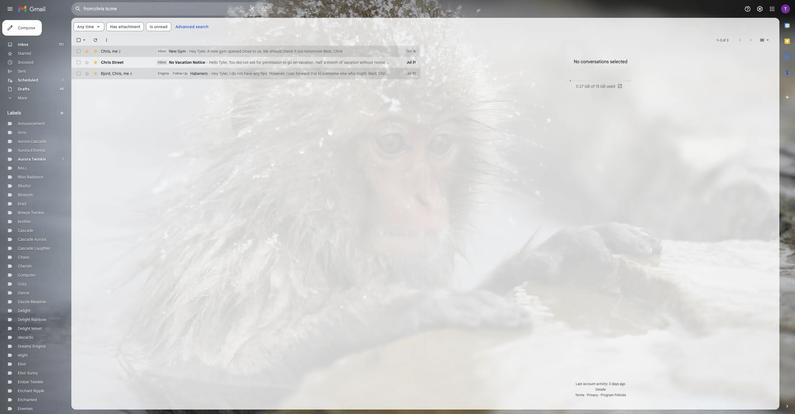 Task type: describe. For each thing, give the bounding box(es) containing it.
clear search image
[[247, 3, 258, 14]]

dance link
[[18, 291, 29, 296]]

breeze
[[18, 211, 30, 216]]

last
[[576, 383, 583, 387]]

0.27
[[576, 84, 584, 89]]

dazzle meadow
[[18, 300, 46, 305]]

Search mail text field
[[84, 6, 246, 12]]

10
[[413, 71, 416, 76]]

cascade for cascade aurora
[[18, 237, 33, 242]]

jul for unacceptable.
[[407, 60, 412, 64]]

aurora ethereal
[[18, 148, 45, 153]]

0 horizontal spatial no
[[169, 60, 174, 65]]

enchant ripple
[[18, 389, 44, 394]]

elight
[[18, 354, 28, 359]]

2 vertical spatial -
[[209, 71, 211, 76]]

support image
[[745, 6, 752, 12]]

however,
[[269, 71, 286, 76]]

bjord
[[101, 71, 110, 76]]

chris down street
[[112, 71, 121, 76]]

new
[[211, 49, 218, 54]]

jul for 5,
[[407, 71, 412, 76]]

activity:
[[597, 383, 609, 387]]

laughter
[[34, 246, 50, 251]]

privacy link
[[588, 394, 599, 398]]

1 as from the left
[[457, 60, 461, 65]]

brad
[[18, 202, 26, 207]]

breeze twinkle link
[[18, 211, 44, 216]]

half
[[316, 60, 323, 65]]

2 vertical spatial tyler,
[[219, 71, 229, 76]]

more button
[[0, 94, 67, 103]]

any time
[[77, 24, 94, 29]]

without
[[360, 60, 373, 65]]

aurora ethereal link
[[18, 148, 45, 153]]

2 horizontal spatial me
[[450, 60, 456, 65]]

to right back
[[446, 60, 449, 65]]

meadow
[[31, 300, 46, 305]]

forward
[[296, 71, 310, 76]]

follow link to manage storage image
[[618, 84, 624, 89]]

0 horizontal spatial hey
[[190, 49, 197, 54]]

0 horizontal spatial me
[[112, 49, 118, 54]]

search
[[196, 24, 209, 29]]

any
[[254, 71, 260, 76]]

chris , me 2
[[101, 49, 121, 54]]

more image
[[104, 37, 109, 43]]

unacceptable.
[[390, 60, 416, 65]]

labels
[[7, 110, 21, 116]]

inbox no vacation notice - hello tyler, you did not ask for permission to go on vacation. half a month  of vacation without notice is unacceptable. please get back to me as soon  as possible. sincerely, chris
[[158, 60, 520, 65]]

, left 4
[[121, 71, 123, 76]]

2 inside chris , me 2
[[119, 49, 121, 53]]

ember
[[18, 380, 29, 385]]

wed,
[[395, 71, 404, 76]]

have
[[244, 71, 253, 76]]

labels heading
[[7, 110, 59, 116]]

might.
[[357, 71, 368, 76]]

terms
[[576, 394, 585, 398]]

discardo
[[18, 336, 33, 341]]

enigma inside row
[[158, 71, 169, 76]]

enemies
[[18, 407, 33, 412]]

to left "us."
[[253, 49, 256, 54]]

any
[[77, 24, 85, 29]]

elixir link
[[18, 362, 26, 367]]

delight for delight velvet
[[18, 327, 30, 332]]

else
[[340, 71, 347, 76]]

notice
[[193, 60, 205, 65]]

vacation
[[175, 60, 192, 65]]

inbox for inbox new gym - hey tyler, a new gym opened close to us. we should check it out tomorrow!  best, chris
[[158, 49, 166, 53]]

account
[[584, 383, 596, 387]]

possible.
[[477, 60, 492, 65]]

31
[[413, 60, 416, 64]]

2 vertical spatial of
[[591, 84, 595, 89]]

arno
[[18, 130, 26, 135]]

who
[[348, 71, 356, 76]]

16
[[413, 49, 416, 53]]

2 i from the left
[[287, 71, 288, 76]]

elixir sunny
[[18, 371, 38, 376]]

dance
[[18, 291, 29, 296]]

0 horizontal spatial of
[[339, 60, 343, 65]]

dazzle meadow link
[[18, 300, 46, 305]]

brad link
[[18, 202, 26, 207]]

toggle split pane mode image
[[760, 37, 766, 43]]

advanced search
[[176, 24, 209, 29]]

close
[[242, 49, 252, 54]]

a
[[324, 60, 326, 65]]

cherish
[[18, 264, 32, 269]]

oct
[[407, 49, 412, 53]]

chris down more image
[[101, 49, 110, 54]]

program policies link
[[601, 394, 627, 398]]

1 i from the left
[[230, 71, 231, 76]]

ripple
[[33, 389, 44, 394]]

last account activity: 3 days ago details terms · privacy · program policies
[[576, 383, 627, 398]]

enigma inside labels navigation
[[32, 345, 46, 350]]

1 horizontal spatial -
[[206, 60, 208, 65]]

sent
[[18, 69, 26, 74]]

, for bjord
[[110, 71, 111, 76]]

delight rainbow
[[18, 318, 46, 323]]

conversations
[[581, 59, 609, 65]]

details link
[[596, 388, 606, 392]]

cascade laughter link
[[18, 246, 50, 251]]

snoozed link
[[18, 60, 33, 65]]

no conversations selected
[[574, 59, 628, 65]]

3 inside "last account activity: 3 days ago details terms · privacy · program policies"
[[610, 383, 611, 387]]

starred link
[[18, 51, 31, 56]]

habenero - hey tyler, i do not have any tips. however, i can forward this to someone  else who might. best, chris on wed, jul 5, 2023 at 1:06 pm tyler black  <blacklashes1000@gmail.com> wrote: hey chris,
[[191, 71, 551, 76]]

chris up inbox no vacation notice - hello tyler, you did not ask for permission to go on vacation. half a month  of vacation without notice is unacceptable. please get back to me as soon  as possible. sincerely, chris
[[334, 49, 343, 54]]

on
[[293, 60, 298, 65]]

notice
[[374, 60, 386, 65]]

settings image
[[757, 6, 764, 12]]

out
[[298, 49, 304, 54]]

–
[[719, 38, 721, 42]]

aurora twinkle link
[[18, 157, 46, 162]]

follow
[[173, 71, 183, 76]]

cascade aurora
[[18, 237, 46, 242]]

is
[[150, 24, 153, 29]]

2 gb from the left
[[601, 84, 606, 89]]

vacation.
[[299, 60, 315, 65]]

us.
[[257, 49, 263, 54]]

cascade for cascade laughter
[[18, 246, 33, 251]]

1:06
[[429, 71, 437, 76]]

month
[[327, 60, 338, 65]]

2 horizontal spatial of
[[723, 38, 726, 42]]

5,
[[411, 71, 414, 76]]

sincerely,
[[493, 60, 510, 65]]

main menu image
[[7, 6, 13, 12]]

2 horizontal spatial hey
[[533, 71, 540, 76]]

to left go
[[283, 60, 287, 65]]

enchanted
[[18, 398, 37, 403]]



Task type: locate. For each thing, give the bounding box(es) containing it.
aurora twinkle
[[18, 157, 46, 162]]

of right the –
[[723, 38, 726, 42]]

0 horizontal spatial 1
[[62, 157, 64, 162]]

twinkle for aurora twinkle
[[32, 157, 46, 162]]

1
[[717, 38, 719, 42], [62, 157, 64, 162]]

has
[[110, 24, 117, 29]]

dreamy enigma link
[[18, 345, 46, 350]]

1 vertical spatial of
[[339, 60, 343, 65]]

0 vertical spatial tyler,
[[197, 49, 207, 54]]

enigma
[[158, 71, 169, 76], [32, 345, 46, 350]]

2 horizontal spatial -
[[209, 71, 211, 76]]

permission
[[263, 60, 282, 65]]

delight velvet
[[18, 327, 42, 332]]

1 horizontal spatial best,
[[369, 71, 378, 76]]

aurora up laughter
[[34, 237, 46, 242]]

of right 'month'
[[339, 60, 343, 65]]

cascade up chaos link
[[18, 246, 33, 251]]

elixir down elight link
[[18, 362, 26, 367]]

1 horizontal spatial 2
[[119, 49, 121, 53]]

1 gb from the left
[[585, 84, 590, 89]]

1 vertical spatial twinkle
[[31, 211, 44, 216]]

tyler,
[[197, 49, 207, 54], [219, 60, 228, 65], [219, 71, 229, 76]]

1 vertical spatial elixir
[[18, 371, 26, 376]]

row containing chris
[[71, 46, 421, 57]]

elixir for elixir link
[[18, 362, 26, 367]]

gym
[[219, 49, 227, 54]]

1 for 1
[[62, 157, 64, 162]]

not right did
[[243, 60, 249, 65]]

0 vertical spatial not
[[243, 60, 249, 65]]

pm
[[438, 71, 443, 76]]

me left 4
[[124, 71, 129, 76]]

3 delight from the top
[[18, 327, 30, 332]]

please
[[417, 60, 428, 65]]

hey left chris,
[[533, 71, 540, 76]]

chris street
[[101, 60, 124, 65]]

0 vertical spatial 2
[[119, 49, 121, 53]]

policies
[[615, 394, 627, 398]]

1 horizontal spatial as
[[472, 60, 476, 65]]

delight link
[[18, 309, 30, 314]]

jul left the 10
[[407, 71, 412, 76]]

cozy link
[[18, 282, 27, 287]]

me up tyler
[[450, 60, 456, 65]]

0 horizontal spatial i
[[230, 71, 231, 76]]

inbox new gym - hey tyler, a new gym opened close to us. we should check it out tomorrow!  best, chris
[[158, 49, 343, 54]]

, for chris
[[110, 49, 111, 54]]

tyler
[[444, 71, 453, 76]]

2 vertical spatial twinkle
[[30, 380, 43, 385]]

cascade down brother
[[18, 229, 33, 234]]

blossom link
[[18, 193, 33, 198]]

None checkbox
[[76, 60, 81, 65], [76, 71, 81, 76], [76, 60, 81, 65], [76, 71, 81, 76]]

- left hello
[[206, 60, 208, 65]]

None checkbox
[[76, 37, 81, 43], [76, 49, 81, 54], [76, 37, 81, 43], [76, 49, 81, 54]]

1 delight from the top
[[18, 309, 30, 314]]

twinkle for ember twinkle
[[30, 380, 43, 385]]

0 horizontal spatial 3
[[610, 383, 611, 387]]

refresh image
[[93, 37, 98, 43]]

1 horizontal spatial of
[[591, 84, 595, 89]]

inbox inside inbox no vacation notice - hello tyler, you did not ask for permission to go on vacation. half a month  of vacation without notice is unacceptable. please get back to me as soon  as possible. sincerely, chris
[[158, 60, 166, 64]]

1 horizontal spatial hey
[[212, 71, 219, 76]]

twinkle for breeze twinkle
[[31, 211, 44, 216]]

advanced search options image
[[259, 3, 270, 14]]

hey down hello
[[212, 71, 219, 76]]

any time button
[[74, 22, 104, 31]]

chris right sincerely,
[[511, 60, 520, 65]]

check
[[283, 49, 293, 54]]

cascade down cascade link
[[18, 237, 33, 242]]

brother link
[[18, 220, 31, 225]]

tyler, left a
[[197, 49, 207, 54]]

gb right 0.27 in the top right of the page
[[585, 84, 590, 89]]

to right this
[[318, 71, 322, 76]]

inbox for inbox
[[18, 42, 28, 47]]

1 vertical spatial delight
[[18, 318, 30, 323]]

get
[[429, 60, 435, 65]]

tomorrow!
[[305, 49, 323, 54]]

0 vertical spatial 1
[[717, 38, 719, 42]]

not right do
[[237, 71, 243, 76]]

jul 31
[[407, 60, 416, 64]]

ethereal
[[31, 148, 45, 153]]

snoozed
[[18, 60, 33, 65]]

selected
[[611, 59, 628, 65]]

cascade link
[[18, 229, 33, 234]]

delight down delight link
[[18, 318, 30, 323]]

announcement link
[[18, 121, 45, 126]]

on
[[389, 71, 394, 76]]

1 vertical spatial 1
[[62, 157, 64, 162]]

delight for delight rainbow
[[18, 318, 30, 323]]

1 horizontal spatial ·
[[599, 394, 600, 398]]

aurora cascade link
[[18, 139, 46, 144]]

twinkle down ethereal
[[32, 157, 46, 162]]

row up ask at the left top of the page
[[71, 46, 421, 57]]

, up chris street
[[110, 49, 111, 54]]

no down new
[[169, 60, 174, 65]]

1 vertical spatial -
[[206, 60, 208, 65]]

inbox inside inbox new gym - hey tyler, a new gym opened close to us. we should check it out tomorrow!  best, chris
[[158, 49, 166, 53]]

dreamy enigma
[[18, 345, 46, 350]]

row
[[71, 46, 421, 57], [71, 57, 520, 68], [71, 68, 551, 79]]

0 vertical spatial enigma
[[158, 71, 169, 76]]

tyler, left you
[[219, 60, 228, 65]]

2 up 48
[[62, 78, 64, 82]]

, down chris street
[[110, 71, 111, 76]]

1 vertical spatial tyler,
[[219, 60, 228, 65]]

blissful
[[18, 184, 30, 189]]

delight velvet link
[[18, 327, 42, 332]]

me up chris street
[[112, 49, 118, 54]]

gym
[[178, 49, 186, 54]]

1 vertical spatial 2
[[62, 78, 64, 82]]

row containing chris street
[[71, 57, 520, 68]]

row down "it"
[[71, 57, 520, 68]]

48
[[60, 87, 64, 91]]

attachment
[[118, 24, 140, 29]]

delight down dazzle
[[18, 309, 30, 314]]

2 vertical spatial me
[[124, 71, 129, 76]]

inbox inside labels navigation
[[18, 42, 28, 47]]

2 · from the left
[[599, 394, 600, 398]]

elixir for elixir sunny
[[18, 371, 26, 376]]

best, up a
[[324, 49, 333, 54]]

twinkle right breeze
[[31, 211, 44, 216]]

ball link
[[18, 166, 27, 171]]

terms link
[[576, 394, 585, 398]]

no left conversations
[[574, 59, 580, 65]]

0 vertical spatial twinkle
[[32, 157, 46, 162]]

dreamy
[[18, 345, 31, 350]]

aurora for aurora twinkle
[[18, 157, 31, 162]]

1 inside labels navigation
[[62, 157, 64, 162]]

black
[[454, 71, 463, 76]]

is unread button
[[146, 22, 171, 31]]

· down details
[[599, 394, 600, 398]]

dazzle
[[18, 300, 30, 305]]

tab list
[[780, 18, 796, 395]]

aurora for aurora ethereal
[[18, 148, 30, 153]]

best, right the might. on the left top of page
[[369, 71, 378, 76]]

you
[[229, 60, 235, 65]]

2 row from the top
[[71, 57, 520, 68]]

gb
[[585, 84, 590, 89], [601, 84, 606, 89]]

cascade up ethereal
[[31, 139, 46, 144]]

1 vertical spatial enigma
[[32, 345, 46, 350]]

2 horizontal spatial 3
[[727, 38, 729, 42]]

radiance
[[27, 175, 43, 180]]

cascade aurora link
[[18, 237, 46, 242]]

inbox left new
[[158, 49, 166, 53]]

twinkle up ripple
[[30, 380, 43, 385]]

should
[[270, 49, 282, 54]]

None search field
[[71, 2, 272, 16]]

1 horizontal spatial 1
[[717, 38, 719, 42]]

0 horizontal spatial 2
[[62, 78, 64, 82]]

no conversations selected main content
[[71, 18, 780, 410]]

2 as from the left
[[472, 60, 476, 65]]

i left can
[[287, 71, 288, 76]]

15
[[596, 84, 600, 89]]

cherish link
[[18, 264, 32, 269]]

0 vertical spatial -
[[187, 49, 189, 54]]

bliss radiance link
[[18, 175, 43, 180]]

follow up
[[173, 71, 188, 76]]

best,
[[324, 49, 333, 54], [369, 71, 378, 76]]

gmail image
[[18, 3, 48, 15]]

has attachment
[[110, 24, 140, 29]]

as right "soon"
[[472, 60, 476, 65]]

2 vertical spatial inbox
[[158, 60, 166, 64]]

0 horizontal spatial best,
[[324, 49, 333, 54]]

enigma left the follow
[[158, 71, 169, 76]]

new
[[169, 49, 177, 54]]

enigma right dreamy
[[32, 345, 46, 350]]

chris up bjord
[[101, 60, 111, 65]]

0 vertical spatial delight
[[18, 309, 30, 314]]

row down vacation.
[[71, 68, 551, 79]]

0 vertical spatial elixir
[[18, 362, 26, 367]]

blossom
[[18, 193, 33, 198]]

bliss
[[18, 175, 26, 180]]

1 vertical spatial not
[[237, 71, 243, 76]]

inbox for inbox no vacation notice - hello tyler, you did not ask for permission to go on vacation. half a month  of vacation without notice is unacceptable. please get back to me as soon  as possible. sincerely, chris
[[158, 60, 166, 64]]

0 horizontal spatial as
[[457, 60, 461, 65]]

jul left 5,
[[405, 71, 410, 76]]

3 row from the top
[[71, 68, 551, 79]]

tyler, left do
[[219, 71, 229, 76]]

chaos
[[18, 255, 29, 260]]

at
[[425, 71, 428, 76]]

chris,
[[541, 71, 551, 76]]

chris left on
[[379, 71, 388, 76]]

is unread
[[150, 24, 168, 29]]

0 vertical spatial best,
[[324, 49, 333, 54]]

row containing bjord
[[71, 68, 551, 79]]

0 horizontal spatial enigma
[[32, 345, 46, 350]]

elixir sunny link
[[18, 371, 38, 376]]

details
[[596, 388, 606, 392]]

search mail image
[[73, 4, 83, 14]]

do
[[232, 71, 236, 76]]

opened
[[228, 49, 241, 54]]

to
[[253, 49, 256, 54], [283, 60, 287, 65], [446, 60, 449, 65], [318, 71, 322, 76]]

<blacklashes1000@gmail.com>
[[464, 71, 520, 76]]

as left "soon"
[[457, 60, 461, 65]]

delight for delight link
[[18, 309, 30, 314]]

2 vertical spatial delight
[[18, 327, 30, 332]]

cascade for cascade link
[[18, 229, 33, 234]]

1 horizontal spatial gb
[[601, 84, 606, 89]]

hey right gym
[[190, 49, 197, 54]]

arno link
[[18, 130, 26, 135]]

cascade laughter
[[18, 246, 50, 251]]

of left 15
[[591, 84, 595, 89]]

as
[[457, 60, 461, 65], [472, 60, 476, 65]]

someone
[[323, 71, 339, 76]]

inbox up starred link
[[18, 42, 28, 47]]

1 horizontal spatial me
[[124, 71, 129, 76]]

1 for 1 – 3 of 3
[[717, 38, 719, 42]]

elixir down elixir link
[[18, 371, 26, 376]]

1 row from the top
[[71, 46, 421, 57]]

can
[[289, 71, 295, 76]]

0 horizontal spatial gb
[[585, 84, 590, 89]]

0 vertical spatial of
[[723, 38, 726, 42]]

delight up discardo
[[18, 327, 30, 332]]

2 up street
[[119, 49, 121, 53]]

- right habenero
[[209, 71, 211, 76]]

aurora for aurora cascade
[[18, 139, 30, 144]]

2 inside labels navigation
[[62, 78, 64, 82]]

aurora up aurora twinkle
[[18, 148, 30, 153]]

1 horizontal spatial no
[[574, 59, 580, 65]]

1 · from the left
[[586, 394, 587, 398]]

gb right 15
[[601, 84, 606, 89]]

0 horizontal spatial ·
[[586, 394, 587, 398]]

2 elixir from the top
[[18, 371, 26, 376]]

0 vertical spatial me
[[112, 49, 118, 54]]

labels navigation
[[0, 18, 71, 415]]

aurora up ball
[[18, 157, 31, 162]]

0 vertical spatial inbox
[[18, 42, 28, 47]]

0 horizontal spatial -
[[187, 49, 189, 54]]

inbox left "vacation" at the left top of page
[[158, 60, 166, 64]]

1 horizontal spatial enigma
[[158, 71, 169, 76]]

announcement
[[18, 121, 45, 126]]

we
[[263, 49, 269, 54]]

· right terms link
[[586, 394, 587, 398]]

jul
[[407, 60, 412, 64], [405, 71, 410, 76], [407, 71, 412, 76]]

1 horizontal spatial 3
[[721, 38, 722, 42]]

- right gym
[[187, 49, 189, 54]]

it
[[294, 49, 297, 54]]

elight link
[[18, 354, 28, 359]]

program
[[601, 394, 614, 398]]

jul left 31
[[407, 60, 412, 64]]

1 horizontal spatial i
[[287, 71, 288, 76]]

1 elixir from the top
[[18, 362, 26, 367]]

1 vertical spatial me
[[450, 60, 456, 65]]

drafts
[[18, 87, 30, 92]]

2 delight from the top
[[18, 318, 30, 323]]

velvet
[[31, 327, 42, 332]]

1 vertical spatial best,
[[369, 71, 378, 76]]

1 inside no conversations selected main content
[[717, 38, 719, 42]]

i left do
[[230, 71, 231, 76]]

jul 10
[[407, 71, 416, 76]]

aurora down arno link
[[18, 139, 30, 144]]

inbox link
[[18, 42, 28, 47]]

1 vertical spatial inbox
[[158, 49, 166, 53]]



Task type: vqa. For each thing, say whether or not it's contained in the screenshot.
bottommost Elixir
yes



